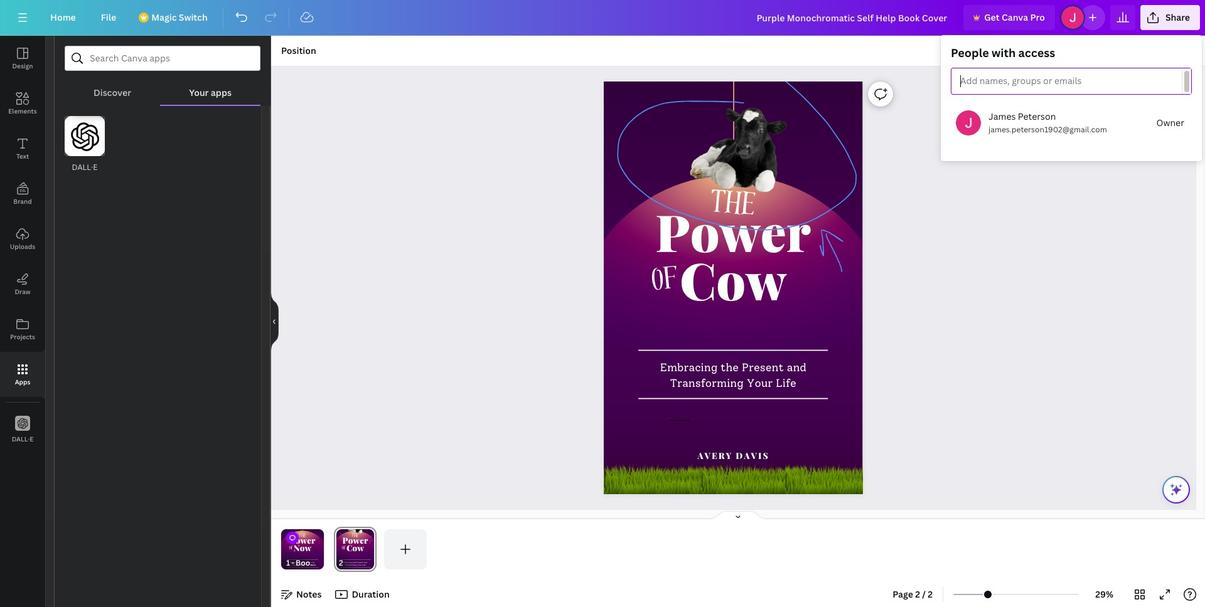 Task type: vqa. For each thing, say whether or not it's contained in the screenshot.
1 1
no



Task type: locate. For each thing, give the bounding box(es) containing it.
2 right "/"
[[928, 589, 933, 601]]

power cow
[[656, 197, 812, 314]]

1 horizontal spatial your
[[305, 565, 309, 567]]

your
[[189, 87, 209, 99], [747, 377, 773, 390], [305, 565, 309, 567]]

2
[[916, 589, 921, 601], [928, 589, 933, 601]]

page 2 / 2
[[893, 589, 933, 601]]

projects button
[[0, 307, 45, 352]]

1 horizontal spatial present
[[742, 362, 784, 375]]

1 vertical spatial transforming
[[292, 565, 304, 567]]

1 vertical spatial power
[[290, 535, 316, 546]]

1 vertical spatial life
[[310, 565, 313, 567]]

0 horizontal spatial 2
[[916, 589, 921, 601]]

1 vertical spatial embracing
[[291, 562, 300, 564]]

1 vertical spatial your
[[747, 377, 773, 390]]

get
[[985, 11, 1000, 23]]

owner
[[1157, 117, 1185, 129]]

your inside your apps button
[[189, 87, 209, 99]]

transforming up display
[[671, 377, 744, 390]]

Search Canva apps search field
[[90, 46, 235, 70]]

peterson
[[1018, 111, 1056, 122]]

1 vertical spatial dall·e
[[12, 435, 33, 444]]

0 vertical spatial embracing the present and transforming your life
[[660, 362, 807, 390]]

switch
[[179, 11, 208, 23]]

get canva pro button
[[964, 5, 1056, 30]]

life
[[776, 377, 797, 390], [310, 565, 313, 567]]

power for now
[[290, 535, 316, 546]]

dm serif display
[[669, 419, 691, 423]]

apps
[[15, 378, 30, 387]]

0 horizontal spatial life
[[310, 565, 313, 567]]

and
[[787, 362, 807, 375], [312, 562, 315, 564]]

power now
[[290, 535, 316, 554]]

1 horizontal spatial and
[[787, 362, 807, 375]]

0 horizontal spatial dall·e
[[12, 435, 33, 444]]

avery
[[698, 450, 733, 462]]

1 vertical spatial and
[[312, 562, 315, 564]]

1 horizontal spatial embracing
[[660, 362, 718, 375]]

text button
[[0, 126, 45, 171]]

page 2 image
[[334, 530, 377, 570]]

29%
[[1096, 589, 1114, 601]]

brand button
[[0, 171, 45, 217]]

home
[[50, 11, 76, 23]]

29% button
[[1085, 585, 1125, 605]]

embracing up display
[[660, 362, 718, 375]]

0 horizontal spatial embracing
[[291, 562, 300, 564]]

0 vertical spatial of
[[650, 255, 681, 310]]

0 horizontal spatial power
[[290, 535, 316, 546]]

0 vertical spatial life
[[776, 377, 797, 390]]

1 vertical spatial embracing the present and transforming your life
[[291, 562, 315, 567]]

cow
[[680, 245, 787, 314]]

transforming
[[671, 377, 744, 390], [292, 565, 304, 567]]

0 horizontal spatial present
[[304, 562, 311, 564]]

share
[[1166, 11, 1191, 23]]

power
[[656, 197, 812, 266], [290, 535, 316, 546]]

of
[[650, 255, 681, 310], [289, 545, 294, 554]]

2 left "/"
[[916, 589, 921, 601]]

people with access group
[[941, 35, 1203, 161]]

0 vertical spatial your
[[189, 87, 209, 99]]

dall·e
[[72, 162, 98, 173], [12, 435, 33, 444]]

0 vertical spatial present
[[742, 362, 784, 375]]

james peterson james.peterson1902@gmail.com
[[989, 111, 1108, 135]]

Design title text field
[[747, 5, 959, 30]]

1 horizontal spatial life
[[776, 377, 797, 390]]

power for cow
[[656, 197, 812, 266]]

1 horizontal spatial of
[[650, 255, 681, 310]]

position button
[[276, 41, 321, 61]]

uploads button
[[0, 217, 45, 262]]

1 vertical spatial present
[[304, 562, 311, 564]]

embracing
[[660, 362, 718, 375], [291, 562, 300, 564]]

0 vertical spatial embracing
[[660, 362, 718, 375]]

your apps
[[189, 87, 232, 99]]

your apps button
[[160, 71, 261, 105]]

the
[[709, 178, 758, 234], [721, 362, 739, 375], [299, 532, 307, 541], [301, 562, 304, 564]]

1 horizontal spatial 2
[[928, 589, 933, 601]]

Add names, groups or emails text field
[[957, 73, 1086, 90]]

projects
[[10, 333, 35, 342]]

page 2 / 2 button
[[888, 585, 938, 605]]

0 horizontal spatial of
[[289, 545, 294, 554]]

embracing the present and transforming your life
[[660, 362, 807, 390], [291, 562, 315, 567]]

2 vertical spatial your
[[305, 565, 309, 567]]

embracing down now
[[291, 562, 300, 564]]

transforming down now
[[292, 565, 304, 567]]

0 horizontal spatial your
[[189, 87, 209, 99]]

with
[[992, 45, 1016, 60]]

dall·e inside button
[[12, 435, 33, 444]]

Page title text field
[[349, 558, 354, 570]]

present
[[742, 362, 784, 375], [304, 562, 311, 564]]

of inside of the
[[289, 545, 294, 554]]

draw
[[15, 288, 31, 296]]

elements button
[[0, 81, 45, 126]]

0 vertical spatial transforming
[[671, 377, 744, 390]]

0 vertical spatial power
[[656, 197, 812, 266]]

serif
[[674, 419, 680, 423]]

draw button
[[0, 262, 45, 307]]

text
[[16, 152, 29, 161]]

2 horizontal spatial your
[[747, 377, 773, 390]]

0 vertical spatial dall·e
[[72, 162, 98, 173]]

0 horizontal spatial embracing the present and transforming your life
[[291, 562, 315, 567]]

1 vertical spatial of
[[289, 545, 294, 554]]

of the
[[289, 532, 307, 554]]

design button
[[0, 36, 45, 81]]

1 horizontal spatial power
[[656, 197, 812, 266]]



Task type: describe. For each thing, give the bounding box(es) containing it.
1 2 from the left
[[916, 589, 921, 601]]

davis
[[736, 450, 770, 462]]

apps button
[[0, 352, 45, 397]]

file button
[[91, 5, 126, 30]]

of for of
[[650, 255, 681, 310]]

page
[[893, 589, 914, 601]]

apps
[[211, 87, 232, 99]]

the inside of the
[[299, 532, 307, 541]]

discover
[[94, 87, 131, 99]]

/
[[923, 589, 926, 601]]

file
[[101, 11, 116, 23]]

magic switch
[[151, 11, 208, 23]]

display
[[681, 419, 691, 423]]

people
[[951, 45, 990, 60]]

james
[[989, 111, 1016, 122]]

people with access
[[951, 45, 1056, 60]]

home link
[[40, 5, 86, 30]]

1 horizontal spatial embracing the present and transforming your life
[[660, 362, 807, 390]]

magic
[[151, 11, 177, 23]]

hide pages image
[[708, 511, 769, 521]]

brand
[[13, 197, 32, 206]]

access
[[1019, 45, 1056, 60]]

duration button
[[332, 585, 395, 605]]

hide image
[[271, 292, 279, 352]]

0 vertical spatial and
[[787, 362, 807, 375]]

magic switch button
[[131, 5, 218, 30]]

position
[[281, 45, 316, 57]]

james.peterson1902@gmail.com
[[989, 124, 1108, 135]]

main menu bar
[[0, 0, 1206, 36]]

canva assistant image
[[1169, 483, 1184, 498]]

1 horizontal spatial dall·e
[[72, 162, 98, 173]]

notes button
[[276, 585, 327, 605]]

0 horizontal spatial transforming
[[292, 565, 304, 567]]

pro
[[1031, 11, 1045, 23]]

dm
[[669, 419, 674, 423]]

side panel tab list
[[0, 36, 45, 453]]

elements
[[8, 107, 37, 116]]

of for of the
[[289, 545, 294, 554]]

canva
[[1002, 11, 1029, 23]]

1 horizontal spatial transforming
[[671, 377, 744, 390]]

avery davis
[[698, 450, 770, 462]]

share button
[[1141, 5, 1201, 30]]

dall·e button
[[0, 408, 45, 453]]

get canva pro
[[985, 11, 1045, 23]]

uploads
[[10, 242, 35, 251]]

now
[[294, 543, 312, 554]]

discover button
[[65, 71, 160, 105]]

0 horizontal spatial and
[[312, 562, 315, 564]]

design
[[12, 62, 33, 70]]

duration
[[352, 589, 390, 601]]

notes
[[296, 589, 322, 601]]

2 2 from the left
[[928, 589, 933, 601]]



